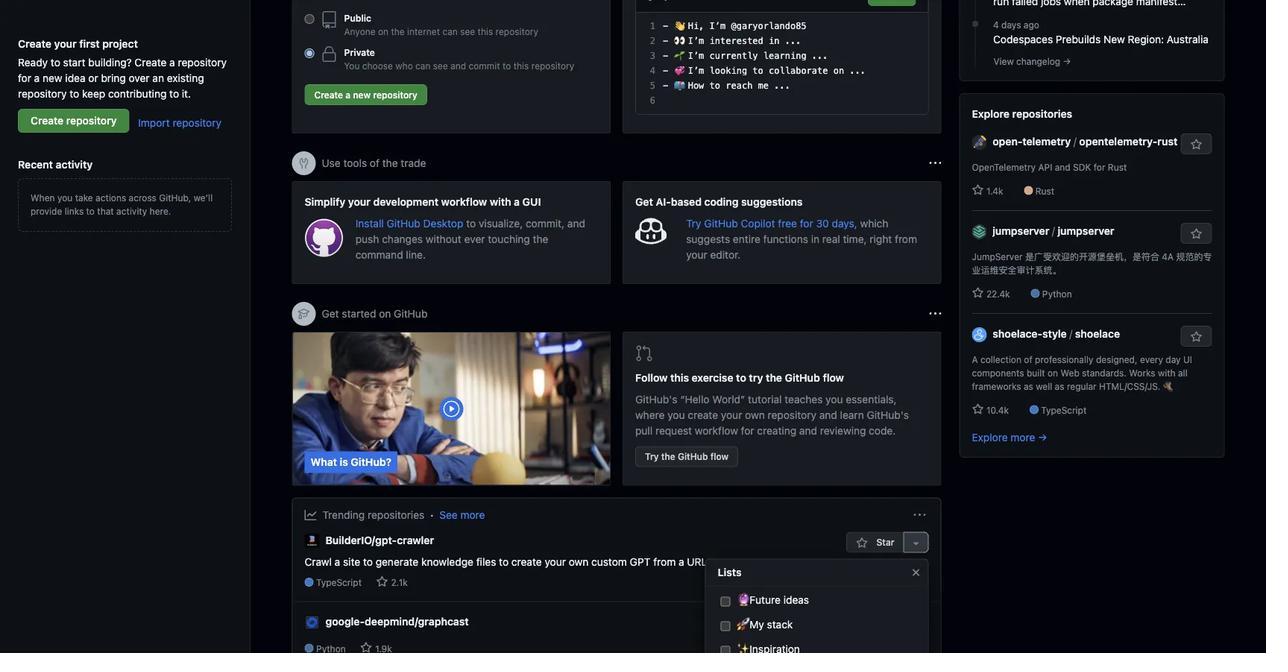 Task type: locate. For each thing, give the bounding box(es) containing it.
1 horizontal spatial github's
[[867, 409, 909, 421]]

repositories up builderio/gpt-crawler at the left bottom of the page
[[368, 509, 425, 521]]

star image
[[972, 184, 984, 196], [972, 287, 984, 299], [856, 537, 868, 549], [376, 576, 388, 588], [360, 642, 372, 653]]

1 vertical spatial from
[[653, 556, 676, 568]]

1 vertical spatial star this repository image
[[1190, 228, 1202, 240]]

0 horizontal spatial /
[[1052, 224, 1055, 237]]

new left idea
[[43, 72, 62, 84]]

5
[[650, 81, 655, 91]]

from inside the which suggests entire functions in real time, right from your editor.
[[895, 233, 917, 245]]

create
[[18, 37, 51, 50], [135, 56, 167, 68], [314, 89, 343, 100], [31, 114, 63, 127]]

create down "hello
[[688, 409, 718, 421]]

... right me at the right top
[[774, 81, 790, 91]]

and inside explore repositories navigation
[[1055, 162, 1071, 172]]

0 horizontal spatial github's
[[635, 393, 677, 406]]

try down pull
[[645, 452, 659, 462]]

typescript down site
[[316, 577, 362, 588]]

get for get ai-based coding suggestions
[[635, 195, 653, 208]]

in down @garyorlando85
[[769, 36, 780, 46]]

it.
[[182, 87, 191, 100]]

1 horizontal spatial more
[[1011, 431, 1035, 443]]

2 - from the top
[[663, 36, 668, 46]]

1 horizontal spatial →
[[1063, 56, 1071, 66]]

2 explore from the top
[[972, 431, 1008, 443]]

for right sdk
[[1094, 162, 1105, 172]]

a left gui
[[514, 195, 520, 208]]

0 vertical spatial you
[[57, 192, 73, 203]]

0 horizontal spatial 4
[[650, 66, 655, 76]]

/ up the 是广受欢迎的开源堡垒机，是符合
[[1052, 224, 1055, 237]]

... right collaborate
[[850, 66, 866, 76]]

/ up sdk
[[1074, 135, 1077, 147]]

star this repository image for shoelace-style / shoelace
[[1190, 331, 1202, 343]]

2 vertical spatial this
[[670, 372, 689, 384]]

star image inside repo details element
[[376, 576, 388, 588]]

0 vertical spatial can
[[443, 26, 458, 37]]

explore down 10.4k
[[972, 431, 1008, 443]]

for inside the get ai-based coding suggestions element
[[800, 217, 813, 229]]

code.
[[869, 425, 896, 437]]

the inside to visualize, commit, and push changes without ever touching the command line.
[[533, 233, 548, 245]]

close menu image
[[910, 567, 922, 579]]

github right started
[[394, 308, 428, 320]]

as down built
[[1024, 381, 1033, 391]]

from right right
[[895, 233, 917, 245]]

0 vertical spatial get
[[635, 195, 653, 208]]

0 horizontal spatial in
[[769, 36, 780, 46]]

custom
[[591, 556, 627, 568]]

- left 👀
[[663, 36, 668, 46]]

2 as from the left
[[1055, 381, 1064, 391]]

- left 📫
[[663, 81, 668, 91]]

None radio
[[305, 14, 314, 24], [305, 48, 314, 58], [305, 14, 314, 24], [305, 48, 314, 58]]

star button
[[847, 532, 903, 553]]

tutorial
[[748, 393, 782, 406]]

workflow up desktop
[[441, 195, 487, 208]]

create a new repository element
[[305, 0, 598, 111]]

on right collaborate
[[833, 66, 844, 76]]

actions
[[96, 192, 126, 203]]

with up 🥾
[[1158, 368, 1176, 378]]

2 horizontal spatial this
[[670, 372, 689, 384]]

·
[[430, 509, 433, 521]]

flow
[[823, 372, 844, 384], [710, 452, 729, 462]]

1 repo details element from the top
[[305, 576, 707, 589]]

0 vertical spatial new
[[43, 72, 62, 84]]

github desktop image
[[305, 218, 344, 257]]

try
[[686, 217, 701, 229], [645, 452, 659, 462]]

try inside the get ai-based coding suggestions element
[[686, 217, 701, 229]]

rust down api
[[1036, 186, 1055, 196]]

1 horizontal spatial can
[[443, 26, 458, 37]]

1 explore from the top
[[972, 107, 1010, 120]]

repositories up telemetry
[[1012, 107, 1072, 120]]

play image
[[442, 400, 460, 418]]

1 horizontal spatial own
[[745, 409, 765, 421]]

1 jumpserver from the left
[[993, 224, 1049, 237]]

1 horizontal spatial workflow
[[695, 425, 738, 437]]

3 star this repository image from the top
[[1190, 331, 1202, 343]]

0 vertical spatial activity
[[56, 158, 93, 170]]

create inside create repository link
[[31, 114, 63, 127]]

without
[[426, 233, 461, 245]]

free
[[778, 217, 797, 229]]

in inside 1 - 👋 hi, i'm @garyorlando85 2 - 👀 i'm interested in ... 3 - 🌱 i'm currently learning ... 4 - 💞️ i'm looking to collaborate on ... 5 - 📫 how to reach me ... 6
[[769, 36, 780, 46]]

can right who
[[415, 60, 431, 71]]

when
[[31, 192, 55, 203]]

1 vertical spatial rust
[[1036, 186, 1055, 196]]

star image
[[972, 403, 984, 415]]

1 vertical spatial you
[[826, 393, 843, 406]]

star this repository image for jumpserver / jumpserver
[[1190, 228, 1202, 240]]

you inside when you take actions across github, we'll provide links to that activity here.
[[57, 192, 73, 203]]

components
[[972, 368, 1024, 378]]

currently
[[710, 51, 758, 61]]

1 vertical spatial flow
[[710, 452, 729, 462]]

on up well
[[1048, 368, 1058, 378]]

1 vertical spatial workflow
[[695, 425, 738, 437]]

repository up 'existing'
[[178, 56, 227, 68]]

1 horizontal spatial see
[[460, 26, 475, 37]]

new down you in the top left of the page
[[353, 89, 371, 100]]

repository up the commit
[[496, 26, 538, 37]]

you up the learn
[[826, 393, 843, 406]]

1 horizontal spatial repositories
[[1012, 107, 1072, 120]]

0 vertical spatial →
[[1063, 56, 1071, 66]]

which
[[860, 217, 888, 229]]

for left creating
[[741, 425, 754, 437]]

star this repository image
[[1190, 139, 1202, 151], [1190, 228, 1202, 240], [1190, 331, 1202, 343]]

0 vertical spatial typescript
[[1041, 405, 1087, 415]]

mortar board image
[[298, 308, 310, 320]]

the inside public anyone on the internet can see this repository
[[391, 26, 405, 37]]

create up ready
[[18, 37, 51, 50]]

a up 'existing'
[[169, 56, 175, 68]]

i'm
[[710, 21, 726, 31], [688, 36, 704, 46], [688, 51, 704, 61], [688, 66, 704, 76]]

0 vertical spatial explore
[[972, 107, 1010, 120]]

1 vertical spatial activity
[[116, 206, 147, 216]]

1 vertical spatial own
[[569, 556, 589, 568]]

prebuilds
[[1056, 33, 1101, 45]]

in
[[769, 36, 780, 46], [811, 233, 820, 245]]

a collection of professionally designed, every day ui components built on web standards. works with all frameworks as well as regular html/css/js. 🥾
[[972, 354, 1192, 391]]

import
[[138, 116, 170, 129]]

1 horizontal spatial as
[[1055, 381, 1064, 391]]

/
[[1074, 135, 1077, 147], [1052, 224, 1055, 237], [1070, 327, 1073, 340]]

to down take
[[86, 206, 95, 216]]

repository right the commit
[[531, 60, 574, 71]]

from
[[895, 233, 917, 245], [653, 556, 676, 568]]

1 horizontal spatial try
[[686, 217, 701, 229]]

jumpserver
[[972, 251, 1023, 262]]

to inside when you take actions across github, we'll provide links to that activity here.
[[86, 206, 95, 216]]

rust down the opentelemetry- in the top right of the page
[[1108, 162, 1127, 172]]

0 horizontal spatial flow
[[710, 452, 729, 462]]

and right api
[[1055, 162, 1071, 172]]

10.4k
[[984, 405, 1009, 415]]

0 vertical spatial rust
[[1108, 162, 1127, 172]]

2 why am i seeing this? image from the top
[[930, 308, 941, 320]]

your down suggests
[[686, 248, 707, 261]]

0 vertical spatial star this repository image
[[1190, 139, 1202, 151]]

0 vertical spatial repositories
[[1012, 107, 1072, 120]]

1 horizontal spatial new
[[353, 89, 371, 100]]

- left '👋'
[[663, 21, 668, 31]]

on right anyone
[[378, 26, 389, 37]]

get ai-based coding suggestions element
[[623, 181, 941, 284]]

your inside the which suggests entire functions in real time, right from your editor.
[[686, 248, 707, 261]]

a inside "simplify your development workflow with a gui" element
[[514, 195, 520, 208]]

see up private you choose who can see and commit to this repository
[[460, 26, 475, 37]]

rust
[[1158, 135, 1178, 147]]

trending repositories · see more
[[323, 509, 485, 521]]

why am i seeing this? image
[[930, 157, 941, 169], [930, 308, 941, 320]]

create down lock icon
[[314, 89, 343, 100]]

ready
[[18, 56, 48, 68]]

get ai-based coding suggestions
[[635, 195, 803, 208]]

as
[[1024, 381, 1033, 391], [1055, 381, 1064, 391]]

是广受欢迎的开源堡垒机，是符合
[[1025, 251, 1159, 262]]

builderio/gpt-
[[325, 534, 397, 546]]

jumpserver up the 是广受欢迎的开源堡垒机，是符合
[[1058, 224, 1114, 237]]

rust
[[1108, 162, 1127, 172], [1036, 186, 1055, 196]]

workflow inside "simplify your development workflow with a gui" element
[[441, 195, 487, 208]]

1 vertical spatial 4
[[650, 66, 655, 76]]

you up links
[[57, 192, 73, 203]]

github's up where
[[635, 393, 677, 406]]

as right well
[[1055, 381, 1064, 391]]

what is github? element
[[292, 332, 611, 486]]

1 vertical spatial typescript
[[316, 577, 362, 588]]

flow inside try the github flow link
[[710, 452, 729, 462]]

suggestions
[[741, 195, 803, 208]]

learn
[[840, 409, 864, 421]]

→
[[1063, 56, 1071, 66], [1038, 431, 1047, 443]]

1 vertical spatial in
[[811, 233, 820, 245]]

star image down opentelemetry
[[972, 184, 984, 196]]

0 vertical spatial 4
[[993, 19, 999, 30]]

and left the commit
[[451, 60, 466, 71]]

none checkbox inside lists list
[[721, 620, 730, 633]]

from right gpt
[[653, 556, 676, 568]]

0 vertical spatial workflow
[[441, 195, 487, 208]]

of right tools
[[370, 157, 380, 169]]

0 horizontal spatial typescript
[[316, 577, 362, 588]]

0 vertical spatial why am i seeing this? image
[[930, 157, 941, 169]]

public
[[344, 13, 371, 23]]

1 horizontal spatial get
[[635, 195, 653, 208]]

1 vertical spatial with
[[1158, 368, 1176, 378]]

0 vertical spatial more
[[1011, 431, 1035, 443]]

1 horizontal spatial rust
[[1108, 162, 1127, 172]]

see inside private you choose who can see and commit to this repository
[[433, 60, 448, 71]]

→ inside explore repositories navigation
[[1038, 431, 1047, 443]]

links
[[65, 206, 84, 216]]

-
[[663, 21, 668, 31], [663, 36, 668, 46], [663, 51, 668, 61], [663, 66, 668, 76], [663, 81, 668, 91]]

1 vertical spatial →
[[1038, 431, 1047, 443]]

4 inside 1 - 👋 hi, i'm @garyorlando85 2 - 👀 i'm interested in ... 3 - 🌱 i'm currently learning ... 4 - 💞️ i'm looking to collaborate on ... 5 - 📫 how to reach me ... 6
[[650, 66, 655, 76]]

real
[[822, 233, 840, 245]]

to inside private you choose who can see and commit to this repository
[[503, 60, 511, 71]]

changes
[[382, 233, 423, 245]]

who
[[395, 60, 413, 71]]

repo details element
[[305, 576, 707, 589], [305, 642, 469, 653]]

this inside public anyone on the internet can see this repository
[[478, 26, 493, 37]]

crawler
[[397, 534, 434, 546]]

for inside create your first project ready to start building? create a repository for a new idea or bring over an existing repository to keep contributing to it.
[[18, 72, 31, 84]]

try
[[749, 372, 763, 384]]

see inside public anyone on the internet can see this repository
[[460, 26, 475, 37]]

in left real
[[811, 233, 820, 245]]

1 vertical spatial of
[[1024, 354, 1033, 365]]

create right files at left
[[511, 556, 542, 568]]

install github desktop
[[356, 217, 466, 229]]

2 repo details element from the top
[[305, 642, 469, 653]]

repository inside "button"
[[373, 89, 417, 100]]

and inside private you choose who can see and commit to this repository
[[451, 60, 466, 71]]

which suggests entire functions in real time, right from your editor.
[[686, 217, 917, 261]]

tools
[[343, 157, 367, 169]]

keep
[[82, 87, 105, 100]]

0 horizontal spatial from
[[653, 556, 676, 568]]

can right the internet
[[443, 26, 458, 37]]

star image down jumpserver
[[972, 287, 984, 299]]

30
[[816, 217, 829, 229]]

0 horizontal spatial as
[[1024, 381, 1033, 391]]

1 vertical spatial can
[[415, 60, 431, 71]]

with
[[490, 195, 511, 208], [1158, 368, 1176, 378]]

4 - from the top
[[663, 66, 668, 76]]

- left "🌱" on the right top
[[663, 51, 668, 61]]

to visualize, commit, and push changes without ever touching the command line.
[[356, 217, 585, 261]]

with up visualize,
[[490, 195, 511, 208]]

None checkbox
[[721, 620, 730, 633]]

a down you in the top left of the page
[[346, 89, 351, 100]]

github?
[[351, 456, 392, 468]]

4 down "3"
[[650, 66, 655, 76]]

dot fill image
[[969, 18, 981, 30]]

0 horizontal spatial you
[[57, 192, 73, 203]]

0 vertical spatial of
[[370, 157, 380, 169]]

coding
[[704, 195, 739, 208]]

0 horizontal spatial workflow
[[441, 195, 487, 208]]

get left ai-
[[635, 195, 653, 208]]

1 vertical spatial see
[[433, 60, 448, 71]]

1 vertical spatial get
[[322, 308, 339, 320]]

own down tutorial
[[745, 409, 765, 421]]

what is github? image
[[293, 333, 610, 485]]

repository down teaches
[[768, 409, 817, 421]]

this inside private you choose who can see and commit to this repository
[[514, 60, 529, 71]]

2 vertical spatial you
[[668, 409, 685, 421]]

0 vertical spatial try
[[686, 217, 701, 229]]

0 horizontal spatial of
[[370, 157, 380, 169]]

create up recent activity
[[31, 114, 63, 127]]

1 vertical spatial try
[[645, 452, 659, 462]]

1 horizontal spatial create
[[688, 409, 718, 421]]

0 vertical spatial create
[[688, 409, 718, 421]]

@open-telemetry profile image
[[972, 135, 987, 150]]

the
[[391, 26, 405, 37], [382, 157, 398, 169], [533, 233, 548, 245], [766, 372, 782, 384], [661, 452, 675, 462]]

2 vertical spatial /
[[1070, 327, 1073, 340]]

to right the commit
[[503, 60, 511, 71]]

a left site
[[335, 556, 340, 568]]

github's up code. on the bottom of the page
[[867, 409, 909, 421]]

None checkbox
[[721, 595, 730, 608], [721, 645, 730, 653], [721, 595, 730, 608], [721, 645, 730, 653]]

you up request at the bottom of page
[[668, 409, 685, 421]]

repository down who
[[373, 89, 417, 100]]

ai-
[[656, 195, 671, 208]]

feed item heading menu image
[[914, 509, 926, 521]]

4 left days
[[993, 19, 999, 30]]

teaches
[[785, 393, 823, 406]]

internet
[[407, 26, 440, 37]]

your down world"
[[721, 409, 742, 421]]

0 horizontal spatial try
[[645, 452, 659, 462]]

codespaces prebuilds new region: australia link
[[993, 31, 1212, 47]]

a left url
[[679, 556, 684, 568]]

0 horizontal spatial get
[[322, 308, 339, 320]]

and up reviewing
[[819, 409, 837, 421]]

time,
[[843, 233, 867, 245]]

1 vertical spatial github's
[[867, 409, 909, 421]]

editor.
[[710, 248, 741, 261]]

1 vertical spatial explore
[[972, 431, 1008, 443]]

activity up take
[[56, 158, 93, 170]]

1 vertical spatial repo details element
[[305, 642, 469, 653]]

0 horizontal spatial →
[[1038, 431, 1047, 443]]

1 horizontal spatial jumpserver
[[1058, 224, 1114, 237]]

0 vertical spatial this
[[478, 26, 493, 37]]

2 star this repository image from the top
[[1190, 228, 1202, 240]]

changelog
[[1016, 56, 1060, 66]]

1 horizontal spatial with
[[1158, 368, 1176, 378]]

new
[[43, 72, 62, 84], [353, 89, 371, 100]]

menu
[[705, 553, 929, 653]]

- left 💞️ on the right of page
[[663, 66, 668, 76]]

days
[[1002, 19, 1021, 30]]

github
[[387, 217, 420, 229], [704, 217, 738, 229], [394, 308, 428, 320], [785, 372, 820, 384], [678, 452, 708, 462]]

repo details element down crawl a site to generate knowledge files to create your own custom gpt from a url
[[305, 576, 707, 589]]

@builderio profile image
[[305, 533, 320, 548]]

1 star this repository image from the top
[[1190, 139, 1202, 151]]

this
[[478, 26, 493, 37], [514, 60, 529, 71], [670, 372, 689, 384]]

your inside create your first project ready to start building? create a repository for a new idea or bring over an existing repository to keep contributing to it.
[[54, 37, 77, 50]]

the left the internet
[[391, 26, 405, 37]]

for left 30
[[800, 217, 813, 229]]

0 vertical spatial from
[[895, 233, 917, 245]]

1 horizontal spatial of
[[1024, 354, 1033, 365]]

1 horizontal spatial in
[[811, 233, 820, 245]]

this up the commit
[[478, 26, 493, 37]]

view
[[994, 56, 1014, 66]]

1 as from the left
[[1024, 381, 1033, 391]]

1 horizontal spatial from
[[895, 233, 917, 245]]

0 horizontal spatial repositories
[[368, 509, 425, 521]]

a
[[169, 56, 175, 68], [34, 72, 40, 84], [346, 89, 351, 100], [514, 195, 520, 208], [335, 556, 340, 568], [679, 556, 684, 568]]

what is github?
[[311, 456, 392, 468]]

👀
[[674, 36, 683, 46]]

0 horizontal spatial create
[[511, 556, 542, 568]]

of up built
[[1024, 354, 1033, 365]]

0 horizontal spatial more
[[460, 509, 485, 521]]

star image left star on the bottom of page
[[856, 537, 868, 549]]

git pull request image
[[635, 345, 653, 362]]

1 vertical spatial repositories
[[368, 509, 425, 521]]

workflow down world"
[[695, 425, 738, 437]]

2 horizontal spatial /
[[1074, 135, 1077, 147]]

and right creating
[[799, 425, 817, 437]]

python
[[1042, 289, 1072, 299]]

1 vertical spatial why am i seeing this? image
[[930, 308, 941, 320]]

1 why am i seeing this? image from the top
[[930, 157, 941, 169]]

follow
[[635, 372, 668, 384]]

create up an
[[135, 56, 167, 68]]

graph image
[[305, 509, 317, 521]]

github,
[[159, 192, 191, 203]]

repositories inside navigation
[[1012, 107, 1072, 120]]

of inside a collection of professionally designed, every day ui components built on web standards. works with all frameworks as well as regular html/css/js. 🥾
[[1024, 354, 1033, 365]]

lists
[[718, 566, 742, 579]]

0 vertical spatial see
[[460, 26, 475, 37]]

业运维安全审计系统。
[[972, 265, 1061, 275]]

→ down well
[[1038, 431, 1047, 443]]

1 horizontal spatial this
[[514, 60, 529, 71]]

repo details element containing typescript
[[305, 576, 707, 589]]

flow up the learn
[[823, 372, 844, 384]]

star image inside button
[[856, 537, 868, 549]]

html/css/js.
[[1099, 381, 1161, 391]]

for inside github's "hello world" tutorial teaches you essentials, where you create your own repository and learn github's pull request workflow for creating and reviewing code.
[[741, 425, 754, 437]]

trending
[[323, 509, 365, 521]]

create inside create a new repository "button"
[[314, 89, 343, 100]]

1 vertical spatial new
[[353, 89, 371, 100]]

we'll
[[194, 192, 213, 203]]

shoelace-
[[993, 327, 1043, 340]]

0 horizontal spatial this
[[478, 26, 493, 37]]

i'm down hi, in the top right of the page
[[688, 36, 704, 46]]

→ down prebuilds
[[1063, 56, 1071, 66]]

0 vertical spatial in
[[769, 36, 780, 46]]

command
[[356, 248, 403, 261]]

0 vertical spatial /
[[1074, 135, 1077, 147]]

github up teaches
[[785, 372, 820, 384]]

2 vertical spatial star this repository image
[[1190, 331, 1202, 343]]

create for create a new repository
[[314, 89, 343, 100]]



Task type: describe. For each thing, give the bounding box(es) containing it.
1 vertical spatial create
[[511, 556, 542, 568]]

to down idea
[[70, 87, 79, 100]]

to inside try the github flow element
[[736, 372, 746, 384]]

to right how
[[710, 81, 720, 91]]

4a
[[1162, 251, 1174, 262]]

github down request at the bottom of page
[[678, 452, 708, 462]]

codespaces
[[993, 33, 1053, 45]]

0 horizontal spatial with
[[490, 195, 511, 208]]

recent
[[18, 158, 53, 170]]

lists list
[[718, 589, 916, 653]]

to up me at the right top
[[753, 66, 763, 76]]

stack
[[767, 619, 793, 631]]

star this repository image for open-telemetry / opentelemetry-rust
[[1190, 139, 1202, 151]]

explore more →
[[972, 431, 1047, 443]]

google-
[[325, 616, 365, 628]]

on inside 1 - 👋 hi, i'm @garyorlando85 2 - 👀 i'm interested in ... 3 - 🌱 i'm currently learning ... 4 - 💞️ i'm looking to collaborate on ... 5 - 📫 how to reach me ... 6
[[833, 66, 844, 76]]

shoelace
[[1075, 327, 1120, 340]]

to inside to visualize, commit, and push changes without ever touching the command line.
[[466, 217, 476, 229]]

1 - from the top
[[663, 21, 668, 31]]

tools image
[[298, 157, 310, 169]]

repository down keep
[[66, 114, 117, 127]]

create inside github's "hello world" tutorial teaches you essentials, where you create your own repository and learn github's pull request workflow for creating and reviewing code.
[[688, 409, 718, 421]]

more inside explore repositories navigation
[[1011, 431, 1035, 443]]

add this repository to a list image
[[910, 537, 922, 549]]

@shoelace-style profile image
[[972, 327, 987, 342]]

4 days ago codespaces prebuilds new region: australia
[[993, 19, 1209, 45]]

provide
[[31, 206, 62, 216]]

6
[[650, 95, 655, 106]]

📫
[[674, 81, 683, 91]]

try the github flow
[[645, 452, 729, 462]]

4 inside 4 days ago codespaces prebuilds new region: australia
[[993, 19, 999, 30]]

simplify
[[305, 195, 345, 208]]

→ for view changelog →
[[1063, 56, 1071, 66]]

new inside "button"
[[353, 89, 371, 100]]

@google-deepmind profile image
[[305, 615, 320, 630]]

repositories for explore
[[1012, 107, 1072, 120]]

reviewing
[[820, 425, 866, 437]]

open-
[[993, 135, 1023, 147]]

create for create your first project ready to start building? create a repository for a new idea or bring over an existing repository to keep contributing to it.
[[18, 37, 51, 50]]

activity inside when you take actions across github, we'll provide links to that activity here.
[[116, 206, 147, 216]]

this inside try the github flow element
[[670, 372, 689, 384]]

a
[[972, 354, 978, 365]]

3 - from the top
[[663, 51, 668, 61]]

simplify your development workflow with a gui element
[[292, 181, 611, 284]]

menu containing lists
[[705, 553, 929, 653]]

your inside "simplify your development workflow with a gui" element
[[348, 195, 371, 208]]

1 vertical spatial /
[[1052, 224, 1055, 237]]

copilot
[[741, 217, 775, 229]]

🔮 future ideas
[[736, 594, 809, 606]]

github inside "simplify your development workflow with a gui" element
[[387, 217, 420, 229]]

to left it. at the top of page
[[169, 87, 179, 100]]

try for try github copilot free for 30 days,
[[686, 217, 701, 229]]

and inside to visualize, commit, and push changes without ever touching the command line.
[[567, 217, 585, 229]]

your inside github's "hello world" tutorial teaches you essentials, where you create your own repository and learn github's pull request workflow for creating and reviewing code.
[[721, 409, 742, 421]]

create a new repository
[[314, 89, 417, 100]]

ever
[[464, 233, 485, 245]]

the down request at the bottom of page
[[661, 452, 675, 462]]

0 horizontal spatial rust
[[1036, 186, 1055, 196]]

works
[[1129, 368, 1155, 378]]

why am i seeing this? image for use tools of the trade
[[930, 157, 941, 169]]

on right started
[[379, 308, 391, 320]]

jumpserver 是广受欢迎的开源堡垒机，是符合 4a 规范的专 业运维安全审计系统。
[[972, 251, 1212, 275]]

view changelog →
[[994, 56, 1071, 66]]

right
[[870, 233, 892, 245]]

on inside public anyone on the internet can see this repository
[[378, 26, 389, 37]]

to right files at left
[[499, 556, 509, 568]]

use tools of the trade
[[322, 157, 426, 169]]

i'm up how
[[688, 66, 704, 76]]

bring
[[101, 72, 126, 84]]

over
[[129, 72, 150, 84]]

to right site
[[363, 556, 373, 568]]

repo image
[[320, 11, 338, 29]]

contributing
[[108, 87, 167, 100]]

1 vertical spatial more
[[460, 509, 485, 521]]

opentelemetry api and sdk for rust
[[972, 162, 1127, 172]]

create for create repository
[[31, 114, 63, 127]]

/ for telemetry
[[1074, 135, 1077, 147]]

... up learning
[[785, 36, 801, 46]]

... up collaborate
[[812, 51, 828, 61]]

the right try on the right
[[766, 372, 782, 384]]

professionally
[[1035, 354, 1094, 365]]

follow this exercise to try the github flow
[[635, 372, 844, 384]]

lock image
[[320, 45, 338, 63]]

jumpserver / jumpserver
[[993, 224, 1114, 237]]

new inside create your first project ready to start building? create a repository for a new idea or bring over an existing repository to keep contributing to it.
[[43, 72, 62, 84]]

try the github flow element
[[623, 332, 941, 486]]

workflow inside github's "hello world" tutorial teaches you essentials, where you create your own repository and learn github's pull request workflow for creating and reviewing code.
[[695, 425, 738, 437]]

my
[[750, 619, 764, 631]]

i'm right "🌱" on the right top
[[688, 51, 704, 61]]

2 horizontal spatial you
[[826, 393, 843, 406]]

gpt
[[630, 556, 651, 568]]

site
[[343, 556, 360, 568]]

get for get started on github
[[322, 308, 339, 320]]

ago
[[1024, 19, 1039, 30]]

@garyorlando85
[[731, 21, 807, 31]]

hi,
[[688, 21, 704, 31]]

simplify your development workflow with a gui
[[305, 195, 541, 208]]

1 horizontal spatial you
[[668, 409, 685, 421]]

can inside private you choose who can see and commit to this repository
[[415, 60, 431, 71]]

trade
[[401, 157, 426, 169]]

across
[[129, 192, 157, 203]]

idea
[[65, 72, 85, 84]]

i'm right hi, in the top right of the page
[[710, 21, 726, 31]]

repositories for trending
[[368, 509, 425, 521]]

choose
[[362, 60, 393, 71]]

looking
[[710, 66, 747, 76]]

2 jumpserver from the left
[[1058, 224, 1114, 237]]

1 - 👋 hi, i'm @garyorlando85 2 - 👀 i'm interested in ... 3 - 🌱 i'm currently learning ... 4 - 💞️ i'm looking to collaborate on ... 5 - 📫 how to reach me ... 6
[[650, 21, 866, 106]]

0 vertical spatial github's
[[635, 393, 677, 406]]

shoelace-style / shoelace
[[993, 327, 1120, 340]]

create repository link
[[18, 109, 129, 133]]

of for the
[[370, 157, 380, 169]]

what is github? link
[[293, 333, 610, 485]]

repository inside private you choose who can see and commit to this repository
[[531, 60, 574, 71]]

repository down ready
[[18, 87, 67, 100]]

try for try the github flow
[[645, 452, 659, 462]]

explore repositories
[[972, 107, 1072, 120]]

world"
[[712, 393, 745, 406]]

0 horizontal spatial own
[[569, 556, 589, 568]]

star image for 22.4k
[[972, 287, 984, 299]]

why am i seeing this? image for get started on github
[[930, 308, 941, 320]]

👋
[[674, 21, 683, 31]]

star image down the google- at the bottom
[[360, 642, 372, 653]]

→ for explore more →
[[1038, 431, 1047, 443]]

2
[[650, 36, 655, 46]]

🌱
[[674, 51, 683, 61]]

anyone
[[344, 26, 376, 37]]

github inside the get ai-based coding suggestions element
[[704, 217, 738, 229]]

2.1k
[[391, 577, 408, 588]]

on inside a collection of professionally designed, every day ui components built on web standards. works with all frameworks as well as regular html/css/js. 🥾
[[1048, 368, 1058, 378]]

of for professionally
[[1024, 354, 1033, 365]]

your left custom
[[545, 556, 566, 568]]

private
[[344, 47, 375, 57]]

repository inside public anyone on the internet can see this repository
[[496, 26, 538, 37]]

create your first project ready to start building? create a repository for a new idea or bring over an existing repository to keep contributing to it.
[[18, 37, 227, 100]]

new
[[1104, 33, 1125, 45]]

repository inside github's "hello world" tutorial teaches you essentials, where you create your own repository and learn github's pull request workflow for creating and reviewing code.
[[768, 409, 817, 421]]

for inside explore repositories navigation
[[1094, 162, 1105, 172]]

0 horizontal spatial activity
[[56, 158, 93, 170]]

to left start
[[51, 56, 60, 68]]

url
[[687, 556, 707, 568]]

day
[[1166, 354, 1181, 365]]

own inside github's "hello world" tutorial teaches you essentials, where you create your own repository and learn github's pull request workflow for creating and reviewing code.
[[745, 409, 765, 421]]

all
[[1178, 368, 1188, 378]]

@jumpserver profile image
[[972, 224, 987, 239]]

🔮
[[736, 594, 747, 606]]

star image for 2.1k
[[376, 576, 388, 588]]

frameworks
[[972, 381, 1021, 391]]

install
[[356, 217, 384, 229]]

repository down it. at the top of page
[[173, 116, 221, 129]]

days,
[[832, 217, 857, 229]]

builderio/gpt-crawler
[[325, 534, 434, 546]]

a down ready
[[34, 72, 40, 84]]

private you choose who can see and commit to this repository
[[344, 47, 574, 71]]

the left trade
[[382, 157, 398, 169]]

with inside a collection of professionally designed, every day ui components built on web standards. works with all frameworks as well as regular html/css/js. 🥾
[[1158, 368, 1176, 378]]

standards.
[[1082, 368, 1127, 378]]

how
[[688, 81, 704, 91]]

star image for 1.4k
[[972, 184, 984, 196]]

explore repositories navigation
[[959, 93, 1225, 458]]

typescript inside repo details element
[[316, 577, 362, 588]]

opentelemetry-
[[1079, 135, 1158, 147]]

/ for style
[[1070, 327, 1073, 340]]

deepmind/graphcast
[[365, 616, 469, 628]]

import repository
[[138, 116, 221, 129]]

explore for explore repositories
[[972, 107, 1010, 120]]

google-deepmind/graphcast link
[[325, 614, 469, 630]]

in inside the which suggests entire functions in real time, right from your editor.
[[811, 233, 820, 245]]

can inside public anyone on the internet can see this repository
[[443, 26, 458, 37]]

a inside create a new repository "button"
[[346, 89, 351, 100]]

explore for explore more →
[[972, 431, 1008, 443]]

existing
[[167, 72, 204, 84]]

typescript inside explore repositories navigation
[[1041, 405, 1087, 415]]

22.4k
[[984, 289, 1010, 299]]

2.1k link
[[376, 576, 408, 588]]

me
[[758, 81, 769, 91]]

5 - from the top
[[663, 81, 668, 91]]

1 horizontal spatial flow
[[823, 372, 844, 384]]

pull
[[635, 425, 653, 437]]

open-telemetry / opentelemetry-rust
[[993, 135, 1178, 147]]

well
[[1036, 381, 1052, 391]]



Task type: vqa. For each thing, say whether or not it's contained in the screenshot.
teaches
yes



